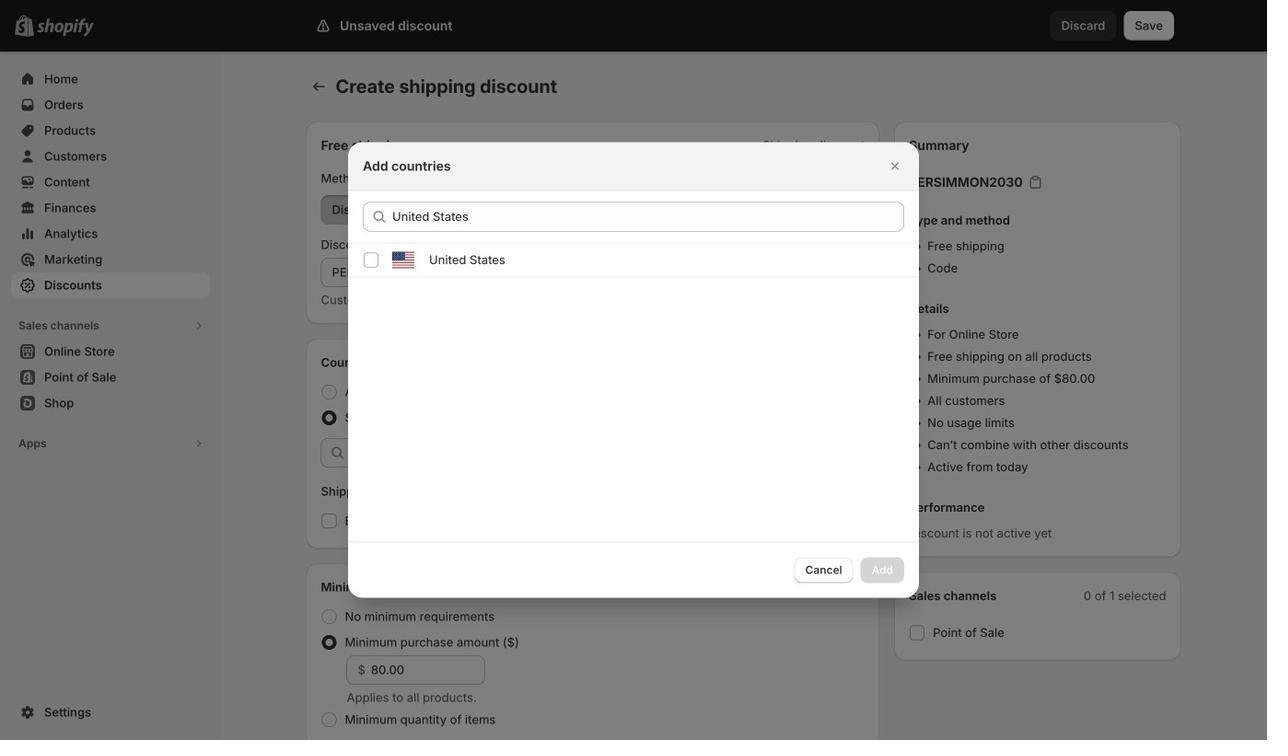 Task type: vqa. For each thing, say whether or not it's contained in the screenshot.
Search Countries text field
yes



Task type: locate. For each thing, give the bounding box(es) containing it.
dialog
[[0, 142, 1268, 598]]



Task type: describe. For each thing, give the bounding box(es) containing it.
shopify image
[[37, 18, 94, 37]]

Search countries text field
[[392, 202, 905, 232]]



